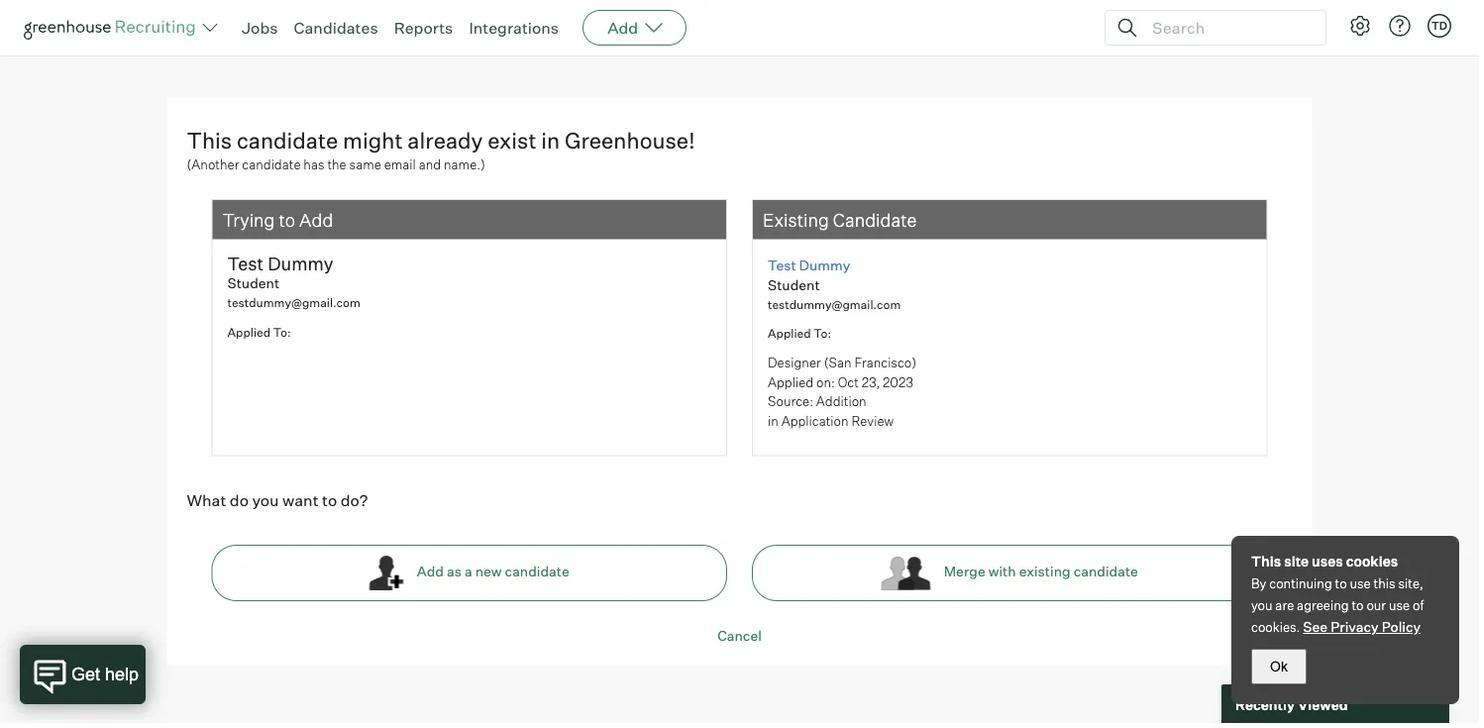 Task type: vqa. For each thing, say whether or not it's contained in the screenshot.
Add as a new candidate
yes



Task type: describe. For each thing, give the bounding box(es) containing it.
add for add as a new candidate
[[417, 563, 444, 580]]

uses
[[1312, 553, 1343, 570]]

recently viewed
[[1236, 696, 1348, 713]]

existing candidate
[[763, 209, 917, 231]]

want
[[282, 491, 319, 510]]

test dummy student testdummy@gmail.com for candidate
[[768, 257, 901, 312]]

cancel link
[[718, 627, 762, 645]]

site,
[[1399, 576, 1424, 592]]

cookies.
[[1252, 619, 1301, 635]]

existing
[[763, 209, 829, 231]]

configure image
[[1349, 14, 1372, 38]]

reports
[[394, 18, 453, 38]]

greenhouse!
[[565, 127, 695, 154]]

in inside designer (san francisco) applied on: oct 23, 2023 source: addition in application review
[[768, 413, 779, 429]]

candidates link
[[294, 18, 378, 38]]

a
[[465, 563, 472, 580]]

policy
[[1382, 618, 1421, 636]]

do
[[230, 491, 249, 510]]

jobs
[[242, 18, 278, 38]]

merge with existing candidate
[[944, 563, 1138, 580]]

test dummy student testdummy@gmail.com for to
[[227, 253, 361, 310]]

to left our
[[1352, 598, 1364, 613]]

existing
[[1019, 563, 1071, 580]]

trying to add
[[222, 209, 333, 231]]

add button
[[583, 10, 687, 46]]

see privacy policy link
[[1303, 618, 1421, 636]]

merge
[[944, 563, 986, 580]]

review
[[852, 413, 894, 429]]

site
[[1284, 553, 1309, 570]]

to right trying
[[279, 209, 295, 231]]

our
[[1367, 598, 1386, 613]]

name.)
[[444, 157, 486, 172]]

23,
[[862, 374, 880, 390]]

applied inside designer (san francisco) applied on: oct 23, 2023 source: addition in application review
[[768, 374, 814, 390]]

cookies
[[1346, 553, 1398, 570]]

jobs link
[[242, 18, 278, 38]]

application
[[782, 413, 849, 429]]

and
[[419, 157, 441, 172]]

are
[[1276, 598, 1294, 613]]

this
[[1374, 576, 1396, 592]]

td button
[[1424, 10, 1456, 42]]

dummy for candidate
[[799, 257, 851, 274]]

recently
[[1236, 696, 1295, 713]]

addition
[[816, 393, 867, 409]]

you inside by continuing to use this site, you are agreeing to our use of cookies.
[[1252, 598, 1273, 613]]

by
[[1252, 576, 1267, 592]]

testdummy@gmail.com for candidate
[[768, 297, 901, 312]]

exist
[[488, 127, 537, 154]]

1 horizontal spatial applied to:
[[768, 326, 831, 341]]

on:
[[817, 374, 835, 390]]

of
[[1413, 598, 1424, 613]]

reports link
[[394, 18, 453, 38]]

candidate up has
[[237, 127, 338, 154]]

what
[[187, 491, 226, 510]]

already
[[408, 127, 483, 154]]

to left do?
[[322, 491, 337, 510]]

1 vertical spatial add
[[299, 209, 333, 231]]

test dummy link
[[768, 257, 851, 274]]

might
[[343, 127, 403, 154]]



Task type: locate. For each thing, give the bounding box(es) containing it.
testdummy@gmail.com down test dummy link
[[768, 297, 901, 312]]

0 horizontal spatial test
[[227, 253, 264, 275]]

testdummy@gmail.com down trying to add
[[227, 295, 361, 310]]

with
[[989, 563, 1016, 580]]

candidate right new
[[505, 563, 570, 580]]

0 horizontal spatial dummy
[[268, 253, 334, 275]]

(san
[[824, 355, 852, 371]]

0 horizontal spatial add
[[299, 209, 333, 231]]

this up (another
[[187, 127, 232, 154]]

designer (san francisco) applied on: oct 23, 2023 source: addition in application review
[[768, 355, 917, 429]]

you
[[252, 491, 279, 510], [1252, 598, 1273, 613]]

to:
[[273, 325, 291, 339], [814, 326, 831, 341]]

this up by
[[1252, 553, 1282, 570]]

add as a new candidate link
[[212, 545, 727, 602]]

candidate left has
[[242, 157, 301, 172]]

td button
[[1428, 14, 1452, 38]]

dummy down existing candidate
[[799, 257, 851, 274]]

applied to:
[[227, 325, 291, 339], [768, 326, 831, 341]]

dummy for to
[[268, 253, 334, 275]]

continuing
[[1270, 576, 1333, 592]]

testdummy@gmail.com
[[227, 295, 361, 310], [768, 297, 901, 312]]

use left this
[[1350, 576, 1371, 592]]

privacy
[[1331, 618, 1379, 636]]

0 horizontal spatial test dummy student testdummy@gmail.com
[[227, 253, 361, 310]]

test for trying
[[227, 253, 264, 275]]

add as a new candidate
[[417, 563, 570, 580]]

2 vertical spatial add
[[417, 563, 444, 580]]

designer
[[768, 355, 821, 371]]

1 horizontal spatial in
[[768, 413, 779, 429]]

do?
[[341, 491, 368, 510]]

this inside this candidate might already exist in greenhouse! (another candidate has the same email and name.)
[[187, 127, 232, 154]]

0 horizontal spatial use
[[1350, 576, 1371, 592]]

in down source:
[[768, 413, 779, 429]]

1 vertical spatial in
[[768, 413, 779, 429]]

0 horizontal spatial this
[[187, 127, 232, 154]]

has
[[304, 157, 325, 172]]

test
[[227, 253, 264, 275], [768, 257, 796, 274]]

candidate
[[237, 127, 338, 154], [242, 157, 301, 172], [505, 563, 570, 580], [1074, 563, 1138, 580]]

1 horizontal spatial to:
[[814, 326, 831, 341]]

2023
[[883, 374, 914, 390]]

candidate
[[833, 209, 917, 231]]

test down existing
[[768, 257, 796, 274]]

testdummy@gmail.com for to
[[227, 295, 361, 310]]

test down trying
[[227, 253, 264, 275]]

1 horizontal spatial student
[[768, 276, 820, 293]]

oct
[[838, 374, 859, 390]]

ok
[[1270, 659, 1288, 674]]

student down test dummy link
[[768, 276, 820, 293]]

0 vertical spatial in
[[541, 127, 560, 154]]

the
[[327, 157, 347, 172]]

this for site
[[1252, 553, 1282, 570]]

cancel
[[718, 627, 762, 645]]

1 horizontal spatial this
[[1252, 553, 1282, 570]]

as
[[447, 563, 462, 580]]

in right exist
[[541, 127, 560, 154]]

1 horizontal spatial test dummy student testdummy@gmail.com
[[768, 257, 901, 312]]

1 horizontal spatial use
[[1389, 598, 1410, 613]]

merge with existing candidate link
[[752, 545, 1268, 602]]

this
[[187, 127, 232, 154], [1252, 553, 1282, 570]]

td
[[1432, 19, 1448, 32]]

this site uses cookies
[[1252, 553, 1398, 570]]

email
[[384, 157, 416, 172]]

student for existing
[[768, 276, 820, 293]]

0 horizontal spatial student
[[227, 274, 280, 292]]

1 horizontal spatial testdummy@gmail.com
[[768, 297, 901, 312]]

test for existing
[[768, 257, 796, 274]]

0 vertical spatial this
[[187, 127, 232, 154]]

you right do
[[252, 491, 279, 510]]

2 horizontal spatial add
[[608, 18, 638, 38]]

0 vertical spatial use
[[1350, 576, 1371, 592]]

you down by
[[1252, 598, 1273, 613]]

same
[[349, 157, 381, 172]]

see privacy policy
[[1303, 618, 1421, 636]]

see
[[1303, 618, 1328, 636]]

add inside popup button
[[608, 18, 638, 38]]

new
[[475, 563, 502, 580]]

source:
[[768, 393, 814, 409]]

to
[[279, 209, 295, 231], [322, 491, 337, 510], [1335, 576, 1347, 592], [1352, 598, 1364, 613]]

use left of on the right bottom of page
[[1389, 598, 1410, 613]]

0 horizontal spatial to:
[[273, 325, 291, 339]]

in inside this candidate might already exist in greenhouse! (another candidate has the same email and name.)
[[541, 127, 560, 154]]

by continuing to use this site, you are agreeing to our use of cookies.
[[1252, 576, 1424, 635]]

0 horizontal spatial testdummy@gmail.com
[[227, 295, 361, 310]]

viewed
[[1298, 696, 1348, 713]]

dummy
[[268, 253, 334, 275], [799, 257, 851, 274]]

trying
[[222, 209, 275, 231]]

integrations link
[[469, 18, 559, 38]]

this candidate might already exist in greenhouse! (another candidate has the same email and name.)
[[187, 127, 695, 172]]

test dummy student testdummy@gmail.com down trying to add
[[227, 253, 361, 310]]

this for candidate
[[187, 127, 232, 154]]

add for add
[[608, 18, 638, 38]]

student down trying
[[227, 274, 280, 292]]

use
[[1350, 576, 1371, 592], [1389, 598, 1410, 613]]

greenhouse recruiting image
[[24, 16, 202, 40]]

(another
[[187, 157, 239, 172]]

0 vertical spatial add
[[608, 18, 638, 38]]

0 horizontal spatial you
[[252, 491, 279, 510]]

candidate right existing
[[1074, 563, 1138, 580]]

0 horizontal spatial applied to:
[[227, 325, 291, 339]]

1 horizontal spatial dummy
[[799, 257, 851, 274]]

add
[[608, 18, 638, 38], [299, 209, 333, 231], [417, 563, 444, 580]]

1 vertical spatial use
[[1389, 598, 1410, 613]]

test dummy student testdummy@gmail.com
[[227, 253, 361, 310], [768, 257, 901, 312]]

1 vertical spatial this
[[1252, 553, 1282, 570]]

0 horizontal spatial in
[[541, 127, 560, 154]]

ok button
[[1252, 649, 1307, 685]]

dummy down trying to add
[[268, 253, 334, 275]]

agreeing
[[1297, 598, 1349, 613]]

integrations
[[469, 18, 559, 38]]

student
[[227, 274, 280, 292], [768, 276, 820, 293]]

1 horizontal spatial test
[[768, 257, 796, 274]]

1 horizontal spatial you
[[1252, 598, 1273, 613]]

in
[[541, 127, 560, 154], [768, 413, 779, 429]]

to down uses
[[1335, 576, 1347, 592]]

francisco)
[[855, 355, 917, 371]]

candidates
[[294, 18, 378, 38]]

0 vertical spatial you
[[252, 491, 279, 510]]

what do you want to do?
[[187, 491, 368, 510]]

Search text field
[[1148, 13, 1308, 42]]

1 vertical spatial you
[[1252, 598, 1273, 613]]

1 horizontal spatial add
[[417, 563, 444, 580]]

applied
[[227, 325, 271, 339], [768, 326, 811, 341], [768, 374, 814, 390]]

student for trying
[[227, 274, 280, 292]]

test dummy student testdummy@gmail.com down existing candidate
[[768, 257, 901, 312]]



